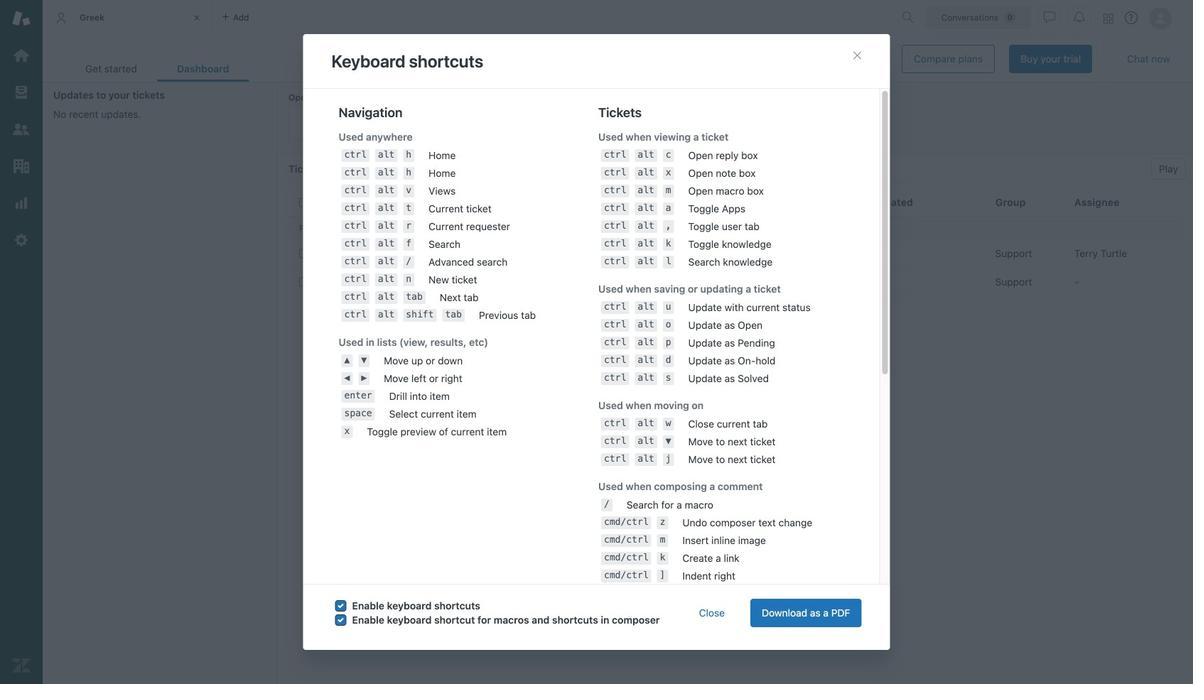 Task type: describe. For each thing, give the bounding box(es) containing it.
customers image
[[12, 120, 31, 139]]

tabs tab list
[[43, 0, 896, 36]]

main element
[[0, 0, 43, 685]]

close image inside tabs tab list
[[190, 11, 204, 25]]

reporting image
[[12, 194, 31, 213]]

0 vertical spatial tab
[[43, 0, 213, 36]]

organizations image
[[12, 157, 31, 176]]



Task type: vqa. For each thing, say whether or not it's contained in the screenshot.
Close "image"
yes



Task type: locate. For each thing, give the bounding box(es) containing it.
March 20, 2024 text field
[[824, 54, 891, 64]]

close image
[[190, 11, 204, 25], [852, 50, 863, 61]]

zendesk products image
[[1104, 14, 1114, 24]]

views image
[[12, 83, 31, 102]]

get started image
[[12, 46, 31, 65]]

grid
[[278, 188, 1193, 685]]

admin image
[[12, 231, 31, 249]]

1 vertical spatial tab
[[65, 55, 157, 82]]

dialog
[[303, 34, 890, 685]]

Select All Tickets checkbox
[[299, 198, 308, 207]]

0 horizontal spatial close image
[[190, 11, 204, 25]]

get help image
[[1125, 11, 1138, 24]]

1 vertical spatial close image
[[852, 50, 863, 61]]

tab
[[43, 0, 213, 36], [65, 55, 157, 82]]

None checkbox
[[299, 249, 308, 258], [299, 278, 308, 287], [299, 249, 308, 258], [299, 278, 308, 287]]

zendesk support image
[[12, 9, 31, 28]]

zendesk image
[[12, 657, 31, 675]]

0 vertical spatial close image
[[190, 11, 204, 25]]

tab list
[[65, 55, 249, 82]]

1 horizontal spatial close image
[[852, 50, 863, 61]]



